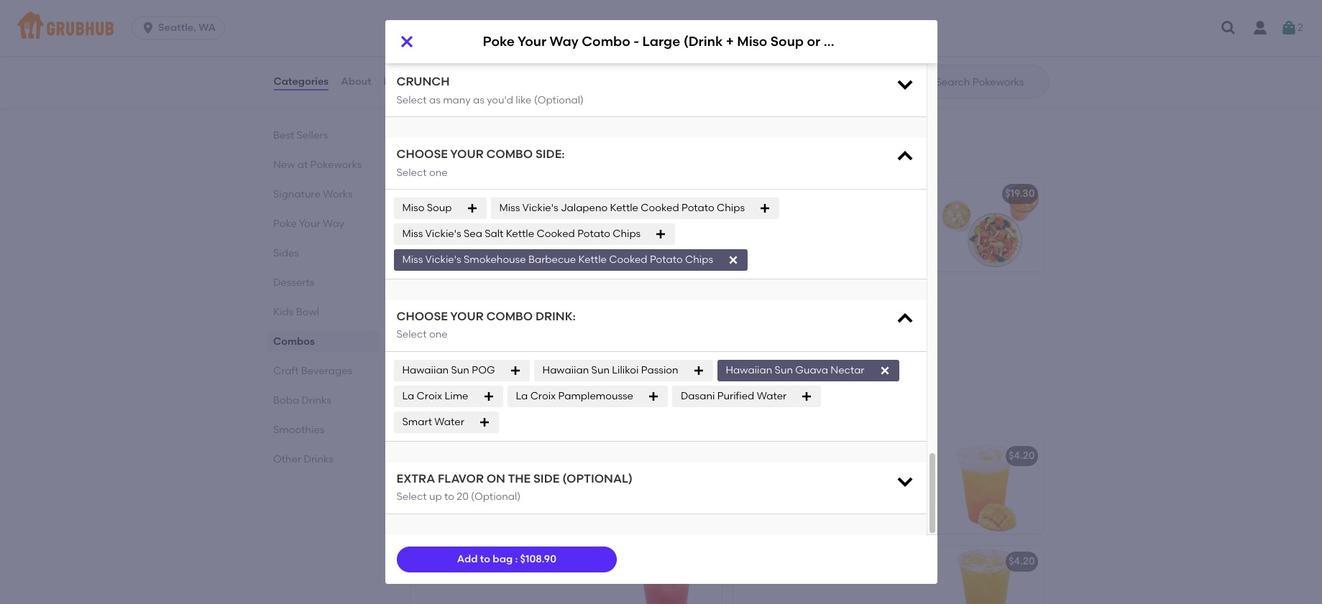 Task type: locate. For each thing, give the bounding box(es) containing it.
2 one from the top
[[429, 329, 448, 341]]

0 vertical spatial toppings,
[[823, 223, 869, 235]]

2 hawaiian from the left
[[543, 364, 589, 377]]

$19.30 for $19.30
[[1006, 188, 1035, 200]]

one for choose your combo side:
[[429, 167, 448, 179]]

1 vertical spatial vickie's
[[425, 228, 461, 240]]

0 vertical spatial with
[[496, 51, 517, 64]]

choose
[[397, 148, 448, 161], [397, 310, 448, 324]]

potato down $19.30 +
[[682, 202, 715, 214]]

to left 20
[[445, 491, 455, 504]]

new at pokeworks
[[273, 159, 362, 171]]

-
[[634, 33, 640, 50], [534, 294, 538, 306]]

crunch select as many as you'd like (optional)
[[397, 75, 584, 106]]

1 horizontal spatial works
[[470, 188, 501, 200]]

4 select from the top
[[397, 491, 427, 504]]

miso
[[738, 33, 768, 50], [583, 188, 606, 200], [402, 202, 425, 214], [612, 294, 635, 306]]

works down 'choose your combo side: select one'
[[470, 188, 501, 200]]

cooked for miss vickie's smokehouse barbecue kettle cooked potato chips
[[609, 254, 648, 266]]

your
[[451, 148, 484, 161], [451, 310, 484, 324]]

1 $19.30 from the left
[[680, 188, 710, 200]]

2 button
[[1281, 15, 1304, 41]]

way
[[550, 33, 579, 50], [323, 218, 344, 230], [470, 294, 492, 306]]

$4.20 for strawberry lemonade
[[1009, 556, 1035, 568]]

1 vertical spatial potato
[[578, 228, 611, 240]]

2 horizontal spatial sun
[[775, 364, 793, 377]]

0 vertical spatial craft
[[273, 365, 299, 378]]

you'd
[[487, 94, 514, 106]]

sun up pamplemousse
[[592, 364, 610, 377]]

one down three
[[429, 329, 448, 341]]

crisps,
[[420, 95, 451, 108]]

3 select from the top
[[397, 329, 427, 341]]

beverages up boba drinks at the left bottom of the page
[[301, 365, 352, 378]]

(optional) inside extra flavor on the side (optional) select up to 20 (optional)
[[471, 491, 521, 504]]

your down many
[[451, 148, 484, 161]]

1 vertical spatial craft beverages
[[408, 407, 532, 425]]

hawaiian up 'purified'
[[726, 364, 773, 377]]

signature up miso soup
[[420, 188, 468, 200]]

hawaiian up la croix pamplemousse
[[543, 364, 589, 377]]

poke
[[483, 33, 515, 50], [273, 218, 297, 230], [420, 294, 444, 306]]

1 horizontal spatial hawaiian
[[543, 364, 589, 377]]

1 vertical spatial chips)
[[680, 188, 712, 200]]

toppings, inside three proteins with your choice of mix ins, toppings, and flavor.
[[458, 329, 503, 341]]

wonton
[[540, 81, 576, 93]]

1 horizontal spatial -
[[634, 33, 640, 50]]

0 horizontal spatial croix
[[417, 390, 442, 403]]

choose inside choose your combo drink: select one
[[397, 310, 448, 324]]

1 vertical spatial choose
[[397, 310, 448, 324]]

1 horizontal spatial way
[[470, 294, 492, 306]]

or
[[807, 33, 821, 50], [462, 51, 472, 64], [636, 188, 646, 200], [665, 294, 675, 306]]

kettle
[[824, 33, 862, 50], [648, 188, 677, 200], [610, 202, 639, 214], [506, 228, 535, 240], [579, 254, 607, 266], [678, 294, 707, 306]]

svg image inside 2 button
[[1281, 19, 1298, 37]]

1 horizontal spatial 2
[[1298, 21, 1304, 34]]

0 horizontal spatial choice
[[539, 314, 572, 326]]

rice,
[[548, 51, 569, 64]]

miss vickie's jalapeno kettle cooked potato chips
[[500, 202, 745, 214]]

svg image
[[1281, 19, 1298, 37], [141, 21, 155, 35], [398, 33, 415, 50], [655, 229, 667, 240], [728, 255, 739, 266], [895, 309, 915, 329], [510, 365, 521, 377], [693, 365, 705, 377], [479, 417, 490, 429]]

svg image inside seattle, wa button
[[141, 21, 155, 35]]

choose your combo drink: select one
[[397, 310, 576, 341]]

to inside extra flavor on the side (optional) select up to 20 (optional)
[[445, 491, 455, 504]]

vickie's for smokehouse
[[425, 254, 461, 266]]

signature
[[420, 188, 468, 200], [273, 188, 320, 201]]

select down extra
[[397, 491, 427, 504]]

desserts
[[273, 277, 314, 289]]

1 horizontal spatial large
[[643, 33, 681, 50]]

craft
[[273, 365, 299, 378], [408, 407, 448, 425]]

0 vertical spatial and
[[453, 95, 472, 108]]

croix left pamplemousse
[[531, 390, 556, 403]]

2 horizontal spatial hawaiian
[[726, 364, 773, 377]]

drinks right other
[[304, 454, 333, 466]]

$4.20 for lilikoi lemonade
[[1009, 450, 1035, 463]]

proteins right three
[[450, 314, 490, 326]]

one inside 'choose your combo side: select one'
[[429, 167, 448, 179]]

0 vertical spatial pokeworks
[[475, 95, 526, 108]]

works
[[470, 188, 501, 200], [323, 188, 352, 201]]

way up rice,
[[550, 33, 579, 50]]

2 horizontal spatial chips
[[717, 202, 745, 214]]

sea
[[464, 228, 483, 240]]

your up three
[[446, 294, 468, 306]]

sweet
[[420, 66, 448, 78]]

large up 'drink:'
[[541, 294, 569, 306]]

combo inside choose your combo drink: select one
[[487, 310, 533, 324]]

$4.20
[[687, 450, 713, 463], [1009, 450, 1035, 463], [1009, 556, 1035, 568]]

orange,
[[528, 66, 566, 78]]

1 choose from the top
[[397, 148, 448, 161]]

way up choose your combo drink: select one
[[470, 294, 492, 306]]

on
[[487, 472, 506, 486]]

extra
[[397, 472, 435, 486]]

flavor. down 'drink:'
[[528, 329, 557, 341]]

beverages down lime
[[452, 407, 532, 425]]

smart water
[[402, 416, 465, 428]]

choice inside mix up to 2 proteins with your choice of base, mix-ins, toppings, and flavor.
[[885, 208, 918, 221]]

smoothies
[[273, 424, 324, 437]]

0 vertical spatial choose
[[397, 148, 448, 161]]

croix for lime
[[417, 390, 442, 403]]

hawaiian sun lilikoi passion
[[543, 364, 679, 377]]

1 horizontal spatial beverages
[[452, 407, 532, 425]]

hawaiian for hawaiian sun lilikoi passion
[[543, 364, 589, 377]]

search icon image
[[913, 73, 930, 91]]

1 vertical spatial way
[[323, 218, 344, 230]]

combo down the seeds
[[582, 33, 631, 50]]

drinks
[[301, 395, 331, 407], [304, 454, 333, 466]]

0 horizontal spatial 2
[[788, 208, 794, 221]]

hawaiian sun pog
[[402, 364, 495, 377]]

sun
[[451, 364, 470, 377], [592, 364, 610, 377], [775, 364, 793, 377]]

pokeworks down surimi
[[475, 95, 526, 108]]

1 vertical spatial miss
[[402, 228, 423, 240]]

up
[[761, 208, 773, 221], [429, 491, 442, 504]]

1 vertical spatial up
[[429, 491, 442, 504]]

2 combo from the top
[[487, 310, 533, 324]]

vickie's left sea
[[425, 228, 461, 240]]

1 vertical spatial water
[[435, 416, 465, 428]]

hawaiian sun guava nectar
[[726, 364, 865, 377]]

0 horizontal spatial works
[[323, 188, 352, 201]]

passion
[[641, 364, 679, 377]]

miss for miss vickie's sea salt kettle cooked potato chips
[[402, 228, 423, 240]]

sun for lilikoi
[[592, 364, 610, 377]]

as down surimi
[[473, 94, 485, 106]]

craft beverages down lime
[[408, 407, 532, 425]]

0 horizontal spatial up
[[429, 491, 442, 504]]

toppings, inside mix up to 2 proteins with your choice of base, mix-ins, toppings, and flavor.
[[823, 223, 869, 235]]

craft beverages up boba drinks at the left bottom of the page
[[273, 365, 352, 378]]

1 horizontal spatial toppings,
[[823, 223, 869, 235]]

0 horizontal spatial your
[[299, 218, 320, 230]]

1 combo from the top
[[487, 148, 533, 161]]

mix-
[[783, 223, 804, 235]]

- left $7.80
[[634, 33, 640, 50]]

2 as from the left
[[473, 94, 485, 106]]

with
[[496, 51, 517, 64], [838, 208, 859, 221], [492, 314, 513, 326]]

as down edamame,
[[429, 94, 441, 106]]

potato down jalapeno
[[578, 228, 611, 240]]

combo for side:
[[487, 148, 533, 161]]

choose for choose your combo drink:
[[397, 310, 448, 324]]

chips
[[717, 202, 745, 214], [613, 228, 641, 240], [685, 254, 714, 266]]

and
[[453, 95, 472, 108], [871, 223, 890, 235], [506, 329, 525, 341]]

1 vertical spatial lilikoi
[[420, 450, 448, 463]]

2 vertical spatial and
[[506, 329, 525, 341]]

Search Pokeworks search field
[[935, 76, 1045, 89]]

1 horizontal spatial pokeworks
[[475, 95, 526, 108]]

$4.20 button
[[733, 547, 1044, 605]]

flavor. inside three proteins with your choice of mix ins, toppings, and flavor.
[[528, 329, 557, 341]]

2 $19.30 from the left
[[1006, 188, 1035, 200]]

poke your way combo - large (drink + miso soup or kettle chips)
[[483, 33, 908, 50], [420, 294, 741, 306]]

0 vertical spatial one
[[429, 167, 448, 179]]

about
[[341, 75, 372, 88]]

1 horizontal spatial sun
[[592, 364, 610, 377]]

$22.65
[[682, 294, 713, 306]]

2 vertical spatial miss
[[402, 254, 423, 266]]

select inside 'choose your combo side: select one'
[[397, 167, 427, 179]]

2 croix from the left
[[531, 390, 556, 403]]

0 vertical spatial poke
[[483, 33, 515, 50]]

craft down la croix lime
[[408, 407, 448, 425]]

combo up miss vickie's sea salt kettle cooked potato chips
[[503, 188, 540, 200]]

1 vertical spatial poke
[[273, 218, 297, 230]]

choose up miso soup
[[397, 148, 448, 161]]

ins,
[[804, 223, 820, 235], [439, 329, 455, 341]]

water
[[757, 390, 787, 403], [435, 416, 465, 428]]

proteins up mix-
[[796, 208, 836, 221]]

1 vertical spatial large
[[541, 294, 569, 306]]

choice inside three proteins with your choice of mix ins, toppings, and flavor.
[[539, 314, 572, 326]]

your down signature works at the top left of page
[[299, 218, 320, 230]]

your inside mix up to 2 proteins with your choice of base, mix-ins, toppings, and flavor.
[[861, 208, 882, 221]]

choice
[[885, 208, 918, 221], [539, 314, 572, 326]]

flavor. down base,
[[742, 237, 771, 250]]

1 croix from the left
[[417, 390, 442, 403]]

0 vertical spatial your
[[451, 148, 484, 161]]

lilikoi left passion
[[612, 364, 639, 377]]

categories button
[[273, 56, 330, 108]]

surimi
[[476, 81, 505, 93]]

your up white
[[518, 33, 547, 50]]

miss for miss vickie's jalapeno kettle cooked potato chips
[[500, 202, 520, 214]]

2 select from the top
[[397, 167, 427, 179]]

0 vertical spatial (drink
[[684, 33, 723, 50]]

one up miso soup
[[429, 167, 448, 179]]

water down hawaiian sun guava nectar
[[757, 390, 787, 403]]

proteins
[[796, 208, 836, 221], [450, 314, 490, 326]]

1 horizontal spatial up
[[761, 208, 773, 221]]

add to bag : $108.90
[[457, 554, 557, 566]]

water down lime
[[435, 416, 465, 428]]

1 vertical spatial with
[[838, 208, 859, 221]]

ins, right mix
[[439, 329, 455, 341]]

up down extra
[[429, 491, 442, 504]]

boba drinks
[[273, 395, 331, 407]]

your inside choose your combo drink: select one
[[451, 310, 484, 324]]

1 horizontal spatial (optional)
[[534, 94, 584, 106]]

0 vertical spatial lilikoi
[[612, 364, 639, 377]]

combo
[[487, 148, 533, 161], [487, 310, 533, 324]]

signature down 'at'
[[273, 188, 320, 201]]

of down the mix
[[742, 223, 752, 235]]

2 sun from the left
[[592, 364, 610, 377]]

0 horizontal spatial and
[[453, 95, 472, 108]]

1 your from the top
[[451, 148, 484, 161]]

$4.20 inside $4.20 button
[[1009, 556, 1035, 568]]

(optional) inside crunch select as many as you'd like (optional)
[[534, 94, 584, 106]]

guava
[[796, 364, 829, 377]]

1 vertical spatial to
[[445, 491, 455, 504]]

best
[[273, 129, 294, 142]]

wa
[[199, 22, 216, 34]]

combo up three proteins with your choice of mix ins, toppings, and flavor.
[[495, 294, 531, 306]]

nectar
[[831, 364, 865, 377]]

sun for guava
[[775, 364, 793, 377]]

chips for miss vickie's sea salt kettle cooked potato chips
[[613, 228, 641, 240]]

1 vertical spatial -
[[534, 294, 538, 306]]

of up the hawaiian sun lilikoi passion
[[574, 314, 584, 326]]

0 vertical spatial cooked
[[641, 202, 679, 214]]

0 vertical spatial flavor.
[[742, 237, 771, 250]]

(optional) down 'on'
[[471, 491, 521, 504]]

sun for pog
[[451, 364, 470, 377]]

with inside three proteins with your choice of mix ins, toppings, and flavor.
[[492, 314, 513, 326]]

up inside mix up to 2 proteins with your choice of base, mix-ins, toppings, and flavor.
[[761, 208, 773, 221]]

select up miso soup
[[397, 167, 427, 179]]

hawaiian up la croix lime
[[402, 364, 449, 377]]

1 hawaiian from the left
[[402, 364, 449, 377]]

la for la croix lime
[[402, 390, 415, 403]]

pokeworks
[[475, 95, 526, 108], [310, 159, 362, 171]]

2 vertical spatial combo
[[495, 294, 531, 306]]

spicy
[[402, 19, 429, 31]]

combo left side:
[[487, 148, 533, 161]]

1 sun from the left
[[451, 364, 470, 377]]

1 vertical spatial beverages
[[452, 407, 532, 425]]

miss vickie's sea salt kettle cooked potato chips
[[402, 228, 641, 240]]

poke up sides
[[273, 218, 297, 230]]

up up base,
[[761, 208, 773, 221]]

pokeworks right 'at'
[[310, 159, 362, 171]]

0 horizontal spatial flavor.
[[528, 329, 557, 341]]

0 horizontal spatial chips
[[613, 228, 641, 240]]

3 sun from the left
[[775, 364, 793, 377]]

1 horizontal spatial of
[[742, 223, 752, 235]]

hawaiian for hawaiian sun guava nectar
[[726, 364, 773, 377]]

strawberry lemonade button
[[411, 547, 722, 605]]

large left $7.80
[[643, 33, 681, 50]]

croix up smart water
[[417, 390, 442, 403]]

0 vertical spatial of
[[742, 223, 752, 235]]

craft up boba
[[273, 365, 299, 378]]

and inside three proteins with your choice of mix ins, toppings, and flavor.
[[506, 329, 525, 341]]

2 inside button
[[1298, 21, 1304, 34]]

combo inside 'choose your combo side: select one'
[[487, 148, 533, 161]]

3 hawaiian from the left
[[726, 364, 773, 377]]

2 your from the top
[[451, 310, 484, 324]]

ins, right base,
[[804, 223, 820, 235]]

of
[[742, 223, 752, 235], [574, 314, 584, 326]]

1 horizontal spatial as
[[473, 94, 485, 106]]

2 la from the left
[[516, 390, 528, 403]]

combo left 'drink:'
[[487, 310, 533, 324]]

1 la from the left
[[402, 390, 415, 403]]

miss for miss vickie's smokehouse barbecue kettle cooked potato chips
[[402, 254, 423, 266]]

0 horizontal spatial $19.30
[[680, 188, 710, 200]]

- up 'drink:'
[[534, 294, 538, 306]]

combos down the kids bowl
[[273, 336, 315, 348]]

as
[[429, 94, 441, 106], [473, 94, 485, 106]]

pokeworks inside the chicken or tofu with white rice, sweet corn, mandarin orange, edamame, surimi salad, wonton crisps, and pokeworks classic
[[475, 95, 526, 108]]

and inside the chicken or tofu with white rice, sweet corn, mandarin orange, edamame, surimi salad, wonton crisps, and pokeworks classic
[[453, 95, 472, 108]]

combos down 'crisps,'
[[408, 145, 471, 163]]

0 vertical spatial your
[[861, 208, 882, 221]]

2 horizontal spatial your
[[518, 33, 547, 50]]

0 vertical spatial miss
[[500, 202, 520, 214]]

1 vertical spatial flavor.
[[528, 329, 557, 341]]

chicken or tofu with white rice, sweet corn, mandarin orange, edamame, surimi salad, wonton crisps, and pokeworks classic
[[420, 51, 576, 108]]

seeds
[[561, 19, 590, 31]]

2 choose from the top
[[397, 310, 448, 324]]

to left "bag"
[[480, 554, 491, 566]]

your right three
[[451, 310, 484, 324]]

vickie's down signature works combo (drink + miso soup or kettle chips)
[[523, 202, 559, 214]]

0 vertical spatial (optional)
[[534, 94, 584, 106]]

to up mix-
[[776, 208, 786, 221]]

toppings, right mix-
[[823, 223, 869, 235]]

tofu
[[474, 51, 494, 64]]

la for la croix pamplemousse
[[516, 390, 528, 403]]

0 vertical spatial way
[[550, 33, 579, 50]]

sun left guava
[[775, 364, 793, 377]]

poke up three
[[420, 294, 444, 306]]

0 vertical spatial drinks
[[301, 395, 331, 407]]

lilikoi up extra
[[420, 450, 448, 463]]

mango lemonade image
[[936, 441, 1044, 535]]

one
[[429, 167, 448, 179], [429, 329, 448, 341]]

la
[[402, 390, 415, 403], [516, 390, 528, 403]]

choose up mix
[[397, 310, 448, 324]]

1 horizontal spatial your
[[861, 208, 882, 221]]

1 horizontal spatial choice
[[885, 208, 918, 221]]

0 horizontal spatial to
[[445, 491, 455, 504]]

cooked for miss vickie's sea salt kettle cooked potato chips
[[537, 228, 575, 240]]

with inside the chicken or tofu with white rice, sweet corn, mandarin orange, edamame, surimi salad, wonton crisps, and pokeworks classic
[[496, 51, 517, 64]]

1 vertical spatial your
[[515, 314, 536, 326]]

one inside choose your combo drink: select one
[[429, 329, 448, 341]]

(optional) down wonton on the top of the page
[[534, 94, 584, 106]]

svg image
[[1221, 19, 1238, 37], [486, 20, 498, 31], [605, 20, 616, 31], [895, 74, 915, 94], [895, 147, 915, 167], [466, 203, 478, 214], [760, 203, 771, 214], [879, 365, 891, 377], [483, 391, 495, 403], [648, 391, 660, 403], [801, 391, 813, 403], [895, 472, 915, 492]]

lemonade for strawberry lemonade
[[477, 556, 530, 568]]

lilikoi lemonade image
[[614, 441, 722, 535]]

up inside extra flavor on the side (optional) select up to 20 (optional)
[[429, 491, 442, 504]]

spicy furikake
[[402, 19, 472, 31]]

toppings,
[[823, 223, 869, 235], [458, 329, 503, 341]]

potato up "$22.65"
[[650, 254, 683, 266]]

0 horizontal spatial water
[[435, 416, 465, 428]]

poke up 'tofu'
[[483, 33, 515, 50]]

miso soup
[[402, 202, 452, 214]]

1 vertical spatial toppings,
[[458, 329, 503, 341]]

choose your combo side: select one
[[397, 148, 565, 179]]

0 vertical spatial 2
[[1298, 21, 1304, 34]]

sun left "pog"
[[451, 364, 470, 377]]

side
[[534, 472, 560, 486]]

la up smart
[[402, 390, 415, 403]]

way down signature works at the top left of page
[[323, 218, 344, 230]]

choose inside 'choose your combo side: select one'
[[397, 148, 448, 161]]

flavor
[[438, 472, 484, 486]]

lemonade inside button
[[477, 556, 530, 568]]

1 horizontal spatial flavor.
[[742, 237, 771, 250]]

to
[[776, 208, 786, 221], [445, 491, 455, 504], [480, 554, 491, 566]]

works down the new at pokeworks
[[323, 188, 352, 201]]

chips for miss vickie's smokehouse barbecue kettle cooked potato chips
[[685, 254, 714, 266]]

20
[[457, 491, 469, 504]]

signature works combo (drink + miso soup or kettle chips) image
[[614, 179, 722, 272]]

select down three
[[397, 329, 427, 341]]

many
[[443, 94, 471, 106]]

vickie's left smokehouse
[[425, 254, 461, 266]]

1 vertical spatial of
[[574, 314, 584, 326]]

2 vertical spatial chips
[[685, 254, 714, 266]]

your inside 'choose your combo side: select one'
[[451, 148, 484, 161]]

2 vertical spatial with
[[492, 314, 513, 326]]

chicken
[[420, 51, 460, 64]]

lilikoi
[[612, 364, 639, 377], [420, 450, 448, 463]]

1 vertical spatial (optional)
[[471, 491, 521, 504]]

1 vertical spatial combos
[[273, 336, 315, 348]]

1 one from the top
[[429, 167, 448, 179]]

1 select from the top
[[397, 94, 427, 106]]

select down reviews
[[397, 94, 427, 106]]

la right lime
[[516, 390, 528, 403]]

your
[[518, 33, 547, 50], [299, 218, 320, 230], [446, 294, 468, 306]]

drinks right boba
[[301, 395, 331, 407]]

toppings, up "pog"
[[458, 329, 503, 341]]



Task type: describe. For each thing, give the bounding box(es) containing it.
svg image inside main navigation navigation
[[1221, 19, 1238, 37]]

the
[[508, 472, 531, 486]]

2 vertical spatial poke
[[420, 294, 444, 306]]

with inside mix up to 2 proteins with your choice of base, mix-ins, toppings, and flavor.
[[838, 208, 859, 221]]

dasani
[[681, 390, 715, 403]]

2 vertical spatial (drink
[[572, 294, 601, 306]]

0 vertical spatial combo
[[582, 33, 631, 50]]

sesame seeds
[[519, 19, 590, 31]]

0 vertical spatial poke your way combo - large (drink + miso soup or kettle chips)
[[483, 33, 908, 50]]

1 vertical spatial (drink
[[542, 188, 572, 200]]

1 horizontal spatial combos
[[408, 145, 471, 163]]

2 horizontal spatial poke
[[483, 33, 515, 50]]

dasani purified water
[[681, 390, 787, 403]]

jalapeno
[[561, 202, 608, 214]]

la croix pamplemousse
[[516, 390, 634, 403]]

ins, inside mix up to 2 proteins with your choice of base, mix-ins, toppings, and flavor.
[[804, 223, 820, 235]]

croix for pamplemousse
[[531, 390, 556, 403]]

crunch
[[397, 75, 450, 89]]

potato for miss vickie's smokehouse barbecue kettle cooked potato chips
[[650, 254, 683, 266]]

signature for signature works
[[273, 188, 320, 201]]

0 vertical spatial potato
[[682, 202, 715, 214]]

lemonade for mango lemonade
[[779, 450, 832, 463]]

2 vertical spatial your
[[446, 294, 468, 306]]

to inside mix up to 2 proteins with your choice of base, mix-ins, toppings, and flavor.
[[776, 208, 786, 221]]

mango
[[742, 450, 777, 463]]

mix
[[742, 208, 758, 221]]

1 vertical spatial combo
[[503, 188, 540, 200]]

lime
[[445, 390, 469, 403]]

other drinks
[[273, 454, 333, 466]]

2 vertical spatial way
[[470, 294, 492, 306]]

your for side:
[[451, 148, 484, 161]]

categories
[[274, 75, 329, 88]]

white
[[519, 51, 546, 64]]

bowl
[[296, 306, 319, 319]]

1 vertical spatial poke your way combo - large (drink + miso soup or kettle chips)
[[420, 294, 741, 306]]

strawberry lemonade
[[420, 556, 530, 568]]

signature works
[[273, 188, 352, 201]]

lemonade for lilikoi lemonade
[[450, 450, 503, 463]]

seattle, wa
[[158, 22, 216, 34]]

pog
[[472, 364, 495, 377]]

vickie's for jalapeno
[[523, 202, 559, 214]]

poke your way
[[273, 218, 344, 230]]

bag
[[493, 554, 513, 566]]

2 vertical spatial chips)
[[709, 294, 741, 306]]

1 vertical spatial pokeworks
[[310, 159, 362, 171]]

boba
[[273, 395, 299, 407]]

poke your way combo - regular (drink + miso soup or kettle chips) image
[[936, 179, 1044, 272]]

0 vertical spatial craft beverages
[[273, 365, 352, 378]]

mix
[[420, 329, 437, 341]]

0 horizontal spatial combos
[[273, 336, 315, 348]]

select inside crunch select as many as you'd like (optional)
[[397, 94, 427, 106]]

1 horizontal spatial craft beverages
[[408, 407, 532, 425]]

drinks for boba drinks
[[301, 395, 331, 407]]

add
[[457, 554, 478, 566]]

0 vertical spatial chips)
[[865, 33, 908, 50]]

0 vertical spatial water
[[757, 390, 787, 403]]

three proteins with your choice of mix ins, toppings, and flavor.
[[420, 314, 584, 341]]

miss vickie's smokehouse barbecue kettle cooked potato chips
[[402, 254, 714, 266]]

mix up to 2 proteins with your choice of base, mix-ins, toppings, and flavor.
[[742, 208, 918, 250]]

at
[[297, 159, 308, 171]]

2 horizontal spatial way
[[550, 33, 579, 50]]

signature for signature works combo (drink + miso soup or kettle chips)
[[420, 188, 468, 200]]

:
[[515, 554, 518, 566]]

barbecue
[[529, 254, 576, 266]]

your inside three proteins with your choice of mix ins, toppings, and flavor.
[[515, 314, 536, 326]]

like
[[516, 94, 532, 106]]

2 inside mix up to 2 proteins with your choice of base, mix-ins, toppings, and flavor.
[[788, 208, 794, 221]]

0 vertical spatial -
[[634, 33, 640, 50]]

kids
[[273, 306, 293, 319]]

reviews button
[[383, 56, 425, 108]]

0 vertical spatial chips
[[717, 202, 745, 214]]

hawaiian for hawaiian sun pog
[[402, 364, 449, 377]]

kids bowl image
[[614, 22, 722, 115]]

smart
[[402, 416, 432, 428]]

flavor. inside mix up to 2 proteins with your choice of base, mix-ins, toppings, and flavor.
[[742, 237, 771, 250]]

choose for choose your combo side:
[[397, 148, 448, 161]]

smokehouse
[[464, 254, 526, 266]]

$19.30 for $19.30 +
[[680, 188, 710, 200]]

select inside extra flavor on the side (optional) select up to 20 (optional)
[[397, 491, 427, 504]]

select inside choose your combo drink: select one
[[397, 329, 427, 341]]

about button
[[340, 56, 372, 108]]

salad,
[[508, 81, 537, 93]]

$19.30 +
[[680, 188, 716, 200]]

or inside the chicken or tofu with white rice, sweet corn, mandarin orange, edamame, surimi salad, wonton crisps, and pokeworks classic
[[462, 51, 472, 64]]

seattle,
[[158, 22, 196, 34]]

vickie's for sea
[[425, 228, 461, 240]]

0 horizontal spatial large
[[541, 294, 569, 306]]

extra flavor on the side (optional) select up to 20 (optional)
[[397, 472, 633, 504]]

1 horizontal spatial lilikoi
[[612, 364, 639, 377]]

1 horizontal spatial to
[[480, 554, 491, 566]]

mango lemonade
[[742, 450, 832, 463]]

la croix lime
[[402, 390, 469, 403]]

0 horizontal spatial lilikoi
[[420, 450, 448, 463]]

0 horizontal spatial beverages
[[301, 365, 352, 378]]

reviews
[[384, 75, 424, 88]]

corn,
[[451, 66, 475, 78]]

0 horizontal spatial poke
[[273, 218, 297, 230]]

drinks for other drinks
[[304, 454, 333, 466]]

three
[[420, 314, 448, 326]]

sesame
[[519, 19, 558, 31]]

strawberry
[[420, 556, 474, 568]]

1 vertical spatial craft
[[408, 407, 448, 425]]

of inside mix up to 2 proteins with your choice of base, mix-ins, toppings, and flavor.
[[742, 223, 752, 235]]

0 vertical spatial large
[[643, 33, 681, 50]]

furikake
[[431, 19, 472, 31]]

best sellers
[[273, 129, 328, 142]]

ins, inside three proteins with your choice of mix ins, toppings, and flavor.
[[439, 329, 455, 341]]

$7.80 +
[[685, 31, 716, 43]]

other
[[273, 454, 301, 466]]

proteins inside three proteins with your choice of mix ins, toppings, and flavor.
[[450, 314, 490, 326]]

strawberry lemonade image
[[614, 547, 722, 605]]

mandarin
[[478, 66, 526, 78]]

kids bowl
[[273, 306, 319, 319]]

1 as from the left
[[429, 94, 441, 106]]

your for drink:
[[451, 310, 484, 324]]

new
[[273, 159, 295, 171]]

and inside mix up to 2 proteins with your choice of base, mix-ins, toppings, and flavor.
[[871, 223, 890, 235]]

$7.80
[[685, 31, 710, 43]]

lilikoi lemonade
[[420, 450, 503, 463]]

pamplemousse
[[559, 390, 634, 403]]

one for choose your combo drink:
[[429, 329, 448, 341]]

works for signature works combo (drink + miso soup or kettle chips)
[[470, 188, 501, 200]]

proteins inside mix up to 2 proteins with your choice of base, mix-ins, toppings, and flavor.
[[796, 208, 836, 221]]

base,
[[754, 223, 781, 235]]

potato for miss vickie's sea salt kettle cooked potato chips
[[578, 228, 611, 240]]

poke your way combo - large (drink + miso soup or kettle chips) image
[[614, 284, 722, 378]]

0 horizontal spatial -
[[534, 294, 538, 306]]

of inside three proteins with your choice of mix ins, toppings, and flavor.
[[574, 314, 584, 326]]

seattle, wa button
[[132, 17, 231, 40]]

signature works combo (drink + miso soup or kettle chips)
[[420, 188, 712, 200]]

lilikoi green tea image
[[936, 547, 1044, 605]]

works for signature works
[[323, 188, 352, 201]]

main navigation navigation
[[0, 0, 1323, 56]]

combo for drink:
[[487, 310, 533, 324]]

(optional)
[[563, 472, 633, 486]]

sellers
[[296, 129, 328, 142]]



Task type: vqa. For each thing, say whether or not it's contained in the screenshot.
Dessert
no



